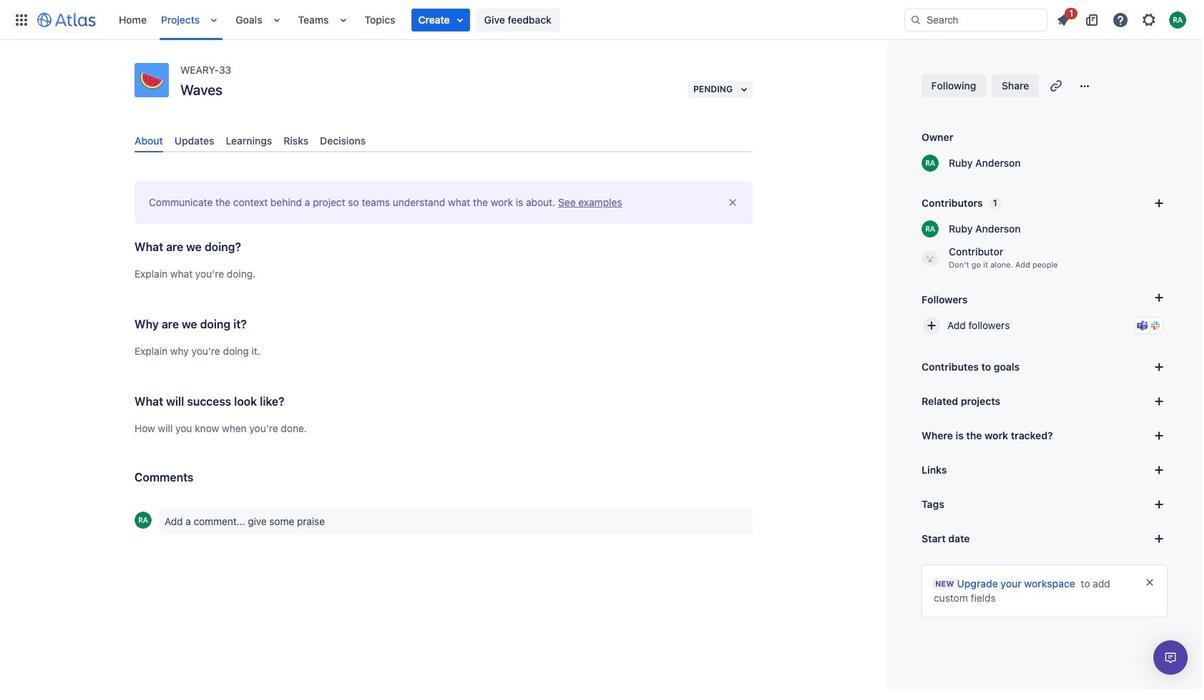 Task type: vqa. For each thing, say whether or not it's contained in the screenshot.
leftmost the close tag icon
no



Task type: locate. For each thing, give the bounding box(es) containing it.
switch to... image
[[13, 11, 30, 28]]

set start date image
[[1151, 531, 1168, 548]]

None search field
[[905, 8, 1048, 31]]

list
[[112, 0, 905, 40], [1051, 5, 1194, 31]]

1 horizontal spatial close banner image
[[1145, 577, 1156, 589]]

list item
[[1051, 5, 1078, 31], [411, 8, 470, 31]]

tab list
[[129, 129, 759, 153]]

0 horizontal spatial close banner image
[[727, 197, 739, 208]]

msteams logo showing  channels are connected to this project image
[[1138, 320, 1149, 331]]

add tag image
[[1151, 496, 1168, 513]]

search image
[[911, 14, 922, 25]]

0 horizontal spatial list item
[[411, 8, 470, 31]]

Search field
[[905, 8, 1048, 31]]

0 horizontal spatial list
[[112, 0, 905, 40]]

close banner image
[[727, 197, 739, 208], [1145, 577, 1156, 589]]

add a follower image
[[1151, 289, 1168, 306]]

banner
[[0, 0, 1203, 40]]

0 vertical spatial close banner image
[[727, 197, 739, 208]]



Task type: describe. For each thing, give the bounding box(es) containing it.
slack logo showing nan channels are connected to this project image
[[1151, 320, 1162, 331]]

add goals image
[[1151, 359, 1168, 376]]

1 horizontal spatial list item
[[1051, 5, 1078, 31]]

add team or contributors image
[[1151, 195, 1168, 212]]

help image
[[1113, 11, 1130, 28]]

1 vertical spatial close banner image
[[1145, 577, 1156, 589]]

add follower image
[[924, 317, 941, 334]]

add related project image
[[1151, 393, 1168, 410]]

account image
[[1170, 11, 1187, 28]]

top element
[[9, 0, 905, 40]]

list item inside top element
[[411, 8, 470, 31]]

add work tracking links image
[[1151, 427, 1168, 445]]

open intercom messenger image
[[1163, 649, 1180, 667]]

1 horizontal spatial list
[[1051, 5, 1194, 31]]

settings image
[[1141, 11, 1158, 28]]

notifications image
[[1055, 11, 1072, 28]]

add link image
[[1151, 462, 1168, 479]]



